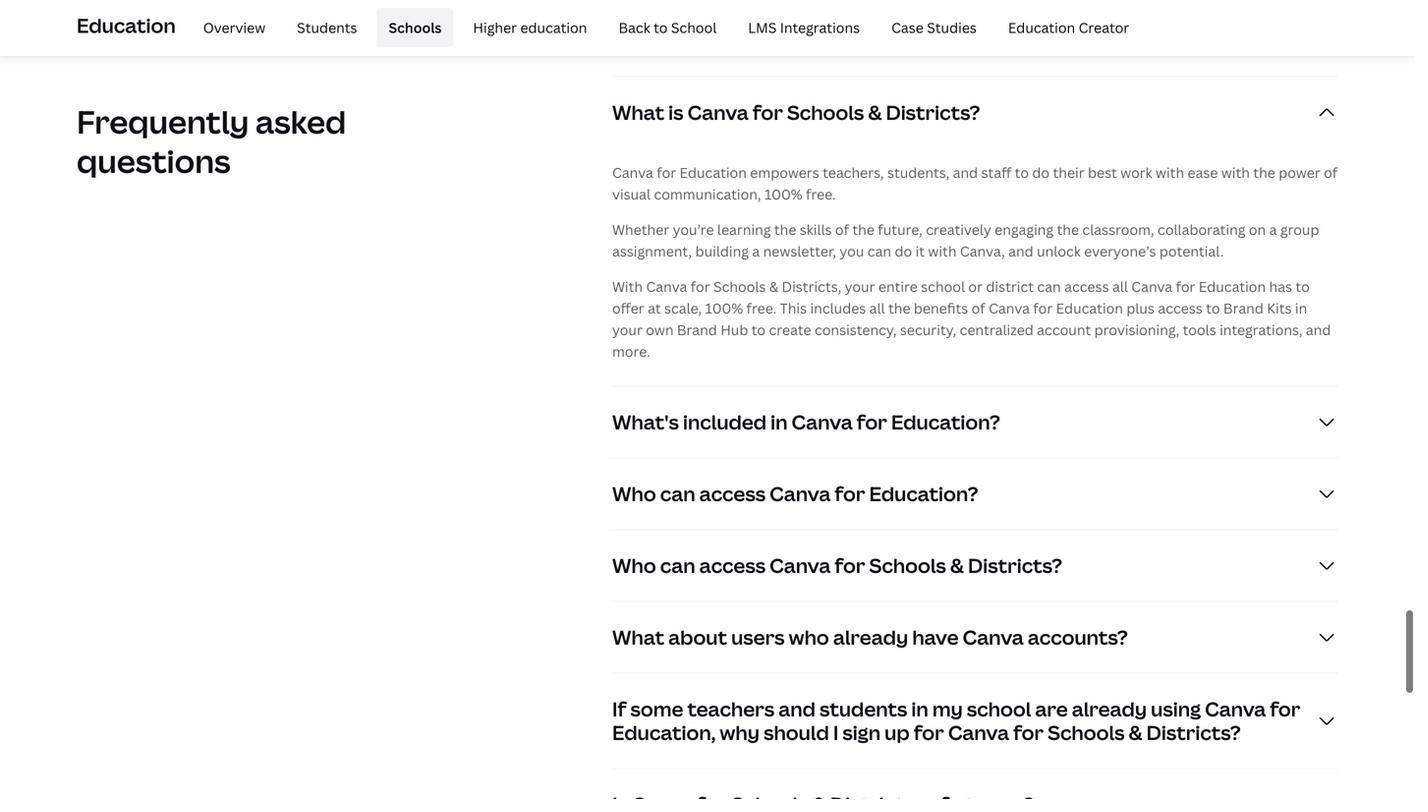 Task type: locate. For each thing, give the bounding box(es) containing it.
0 vertical spatial their
[[1265, 11, 1296, 29]]

0 horizontal spatial students,
[[612, 32, 675, 51]]

0 vertical spatial 100%
[[901, 11, 939, 29]]

canva up plus
[[1132, 277, 1173, 296]]

schools down building
[[714, 277, 766, 296]]

can inside "whether you're learning the skills of the future, creatively engaging the classroom, collaborating on a group assignment, building a newsletter, you can do it with canva, and unlock everyone's potential."
[[868, 242, 892, 260]]

0 horizontal spatial 100%
[[705, 299, 743, 317]]

of inside canva for education empowers teachers, students, and staff to do their best work with ease with the power of visual communication, 100% free.
[[1324, 163, 1338, 182]]

what for what about users who already have canva accounts?
[[612, 623, 664, 651]]

1 horizontal spatial their
[[1265, 11, 1296, 29]]

access inside "dropdown button"
[[699, 480, 766, 507]]

qualified
[[744, 32, 802, 51]]

sign
[[843, 719, 881, 746]]

can inside with canva for schools & districts, your entire school or district can access all canva for education has to offer at scale, 100% free. this includes all the benefits of canva for education plus access to brand kits in your own brand hub to create consistency, security, centralized account provisioning, tools integrations, and more.
[[1037, 277, 1061, 296]]

0 vertical spatial a
[[1269, 220, 1277, 239]]

canva right is
[[688, 99, 749, 126]]

students, up "future,"
[[887, 163, 950, 182]]

about
[[668, 623, 727, 651]]

canva down who can access canva for education?
[[770, 552, 831, 579]]

2 horizontal spatial with
[[1222, 163, 1250, 182]]

0 vertical spatial already
[[833, 623, 908, 651]]

in right kits
[[1295, 299, 1307, 317]]

of
[[1324, 163, 1338, 182], [835, 220, 849, 239], [972, 299, 985, 317]]

my
[[933, 695, 963, 722]]

school
[[671, 18, 717, 37]]

& inside the if some teachers and students in my school are already using canva for education, why should i sign up for canva for schools & districts?
[[1129, 719, 1143, 746]]

& left districts,
[[769, 277, 779, 296]]

1 what from the top
[[612, 99, 664, 126]]

0 vertical spatial who
[[612, 480, 656, 507]]

1 vertical spatial do
[[895, 242, 912, 260]]

with right it
[[928, 242, 957, 260]]

the down entire on the top of page
[[888, 299, 911, 317]]

brand up integrations,
[[1224, 299, 1264, 317]]

2 as from the left
[[726, 32, 740, 51]]

1 vertical spatial 100%
[[765, 185, 803, 203]]

100% down empowers in the right of the page
[[765, 185, 803, 203]]

2 horizontal spatial in
[[1295, 299, 1307, 317]]

1 vertical spatial already
[[1072, 695, 1147, 722]]

of up 'you'
[[835, 220, 849, 239]]

ease
[[1188, 163, 1218, 182]]

education? for who can access canva for education?
[[869, 480, 978, 507]]

do left it
[[895, 242, 912, 260]]

0 vertical spatial all
[[1113, 277, 1128, 296]]

schools left "higher"
[[389, 18, 442, 37]]

already right who
[[833, 623, 908, 651]]

canva inside "who can access canva for schools & districts?" dropdown button
[[770, 552, 831, 579]]

what for what is canva for schools & districts?
[[612, 99, 664, 126]]

access up "users"
[[699, 552, 766, 579]]

creator
[[1079, 18, 1129, 37]]

school
[[805, 32, 849, 51], [921, 277, 965, 296], [967, 695, 1031, 722]]

who for who can access canva for education?
[[612, 480, 656, 507]]

schools up "have"
[[869, 552, 946, 579]]

0 vertical spatial what
[[612, 99, 664, 126]]

the up 'you'
[[853, 220, 875, 239]]

(primary
[[1025, 11, 1082, 29]]

12
[[1007, 11, 1022, 29]]

&
[[868, 99, 882, 126], [769, 277, 779, 296], [950, 552, 964, 579], [1129, 719, 1143, 746]]

2 horizontal spatial of
[[1324, 163, 1338, 182]]

canva up at
[[646, 277, 687, 296]]

& down who can access canva for education? "dropdown button" at the bottom
[[950, 552, 964, 579]]

0 vertical spatial brand
[[1224, 299, 1264, 317]]

0 vertical spatial your
[[845, 277, 875, 296]]

1 horizontal spatial students,
[[887, 163, 950, 182]]

your
[[845, 277, 875, 296], [612, 320, 643, 339]]

0 vertical spatial do
[[1032, 163, 1050, 182]]

do right staff
[[1032, 163, 1050, 182]]

2 vertical spatial 100%
[[705, 299, 743, 317]]

a down learning
[[752, 242, 760, 260]]

free. up "skills"
[[806, 185, 836, 203]]

1 vertical spatial their
[[1053, 163, 1085, 182]]

menu bar
[[183, 8, 1141, 47]]

canva up who can access canva for education?
[[792, 408, 853, 435]]

work
[[1121, 163, 1153, 182]]

free. left this
[[747, 299, 777, 317]]

canva down district
[[989, 299, 1030, 317]]

2 vertical spatial in
[[911, 695, 929, 722]]

canva
[[782, 11, 823, 29], [688, 99, 749, 126], [612, 163, 653, 182], [646, 277, 687, 296], [1132, 277, 1173, 296], [989, 299, 1030, 317], [792, 408, 853, 435], [770, 480, 831, 507], [770, 552, 831, 579], [963, 623, 1024, 651], [1205, 695, 1266, 722], [948, 719, 1009, 746]]

a right on
[[1269, 220, 1277, 239]]

questions
[[77, 140, 231, 182]]

0 horizontal spatial their
[[1053, 163, 1085, 182]]

the up newsletter,
[[774, 220, 797, 239]]

what
[[612, 99, 664, 126], [612, 623, 664, 651]]

0 horizontal spatial a
[[752, 242, 760, 260]]

2 who from the top
[[612, 552, 656, 579]]

district
[[986, 277, 1034, 296]]

1 vertical spatial school
[[921, 277, 965, 296]]

1 horizontal spatial your
[[845, 277, 875, 296]]

communication,
[[654, 185, 761, 203]]

to right the hub on the right of the page
[[752, 320, 766, 339]]

100% inside canva for education empowers teachers, students, and staff to do their best work with ease with the power of visual communication, 100% free.
[[765, 185, 803, 203]]

frequently asked questions
[[77, 100, 346, 182]]

0 horizontal spatial school
[[805, 32, 849, 51]]

for inside "dropdown button"
[[835, 480, 865, 507]]

menu bar containing overview
[[183, 8, 1141, 47]]

schools
[[389, 18, 442, 37], [787, 99, 864, 126], [714, 277, 766, 296], [869, 552, 946, 579], [1048, 719, 1125, 746]]

case studies link
[[880, 8, 989, 47]]

included
[[683, 408, 767, 435]]

your down offer on the top left of the page
[[612, 320, 643, 339]]

0 vertical spatial students,
[[612, 32, 675, 51]]

of inside "whether you're learning the skills of the future, creatively engaging the classroom, collaborating on a group assignment, building a newsletter, you can do it with canva, and unlock everyone's potential."
[[835, 220, 849, 239]]

a
[[1269, 220, 1277, 239], [752, 242, 760, 260]]

education? for what's included in canva for education?
[[891, 408, 1000, 435]]

what left is
[[612, 99, 664, 126]]

school right the my
[[967, 695, 1031, 722]]

canva left "will"
[[782, 11, 823, 29]]

& inside with canva for schools & districts, your entire school or district can access all canva for education has to offer at scale, 100% free. this includes all the benefits of canva for education plus access to brand kits in your own brand hub to create consistency, security, centralized account provisioning, tools integrations, and more.
[[769, 277, 779, 296]]

education,
[[612, 719, 716, 746]]

canva down what's included in canva for education?
[[770, 480, 831, 507]]

free.
[[806, 185, 836, 203], [747, 299, 777, 317]]

remain
[[852, 11, 898, 29]]

education? down what's included in canva for education? dropdown button
[[869, 480, 978, 507]]

1 vertical spatial students,
[[887, 163, 950, 182]]

our
[[636, 11, 659, 29]]

1 horizontal spatial in
[[911, 695, 929, 722]]

their left best
[[1053, 163, 1085, 182]]

to right back
[[654, 18, 668, 37]]

of down or
[[972, 299, 985, 317]]

higher education
[[473, 18, 587, 37]]

education? inside dropdown button
[[891, 408, 1000, 435]]

0 horizontal spatial do
[[895, 242, 912, 260]]

0 horizontal spatial free.
[[747, 299, 777, 317]]

0 vertical spatial in
[[1295, 299, 1307, 317]]

if some teachers and students in my school are already using canva for education, why should i sign up for canva for schools & districts? button
[[612, 674, 1339, 768]]

100%
[[901, 11, 939, 29], [765, 185, 803, 203], [705, 299, 743, 317]]

0 vertical spatial free.
[[806, 185, 836, 203]]

2 vertical spatial districts?
[[1147, 719, 1241, 746]]

districts?
[[886, 99, 980, 126], [968, 552, 1062, 579], [1147, 719, 1241, 746]]

what is canva for schools & districts? button
[[612, 77, 1339, 148]]

1 vertical spatial brand
[[677, 320, 717, 339]]

0 vertical spatial school
[[805, 32, 849, 51]]

building
[[695, 242, 749, 260]]

all up plus
[[1113, 277, 1128, 296]]

1 vertical spatial all
[[869, 299, 885, 317]]

1 horizontal spatial do
[[1032, 163, 1050, 182]]

2 vertical spatial of
[[972, 299, 985, 317]]

who can access canva for schools & districts? button
[[612, 530, 1339, 601]]

with left the ease
[[1156, 163, 1184, 182]]

who inside "dropdown button"
[[612, 480, 656, 507]]

to
[[654, 18, 668, 37], [1015, 163, 1029, 182], [1296, 277, 1310, 296], [1206, 299, 1220, 317], [752, 320, 766, 339]]

their inside canva for education empowers teachers, students, and staff to do their best work with ease with the power of visual communication, 100% free.
[[1053, 163, 1085, 182]]

with right the ease
[[1222, 163, 1250, 182]]

1 horizontal spatial already
[[1072, 695, 1147, 722]]

has
[[1269, 277, 1292, 296]]

more.
[[612, 342, 650, 361]]

well
[[696, 32, 722, 51]]

canva up "visual"
[[612, 163, 653, 182]]

0 vertical spatial of
[[1324, 163, 1338, 182]]

learning
[[717, 220, 771, 239]]

own
[[646, 320, 674, 339]]

can down unlock
[[1037, 277, 1061, 296]]

is
[[668, 99, 684, 126]]

institutions.
[[939, 32, 1018, 51]]

and
[[1085, 11, 1110, 29], [910, 32, 935, 51], [953, 163, 978, 182], [1009, 242, 1034, 260], [1306, 320, 1331, 339], [779, 695, 816, 722]]

1 vertical spatial education?
[[869, 480, 978, 507]]

access down included
[[699, 480, 766, 507]]

1 horizontal spatial a
[[1269, 220, 1277, 239]]

2 horizontal spatial school
[[967, 695, 1031, 722]]

secondary)
[[1113, 11, 1188, 29]]

0 horizontal spatial as
[[678, 32, 692, 51]]

access inside dropdown button
[[699, 552, 766, 579]]

2 horizontal spatial 100%
[[901, 11, 939, 29]]

100% inside with canva for schools & districts, your entire school or district can access all canva for education has to offer at scale, 100% free. this includes all the benefits of canva for education plus access to brand kits in your own brand hub to create consistency, security, centralized account provisioning, tools integrations, and more.
[[705, 299, 743, 317]]

what about users who already have canva accounts?
[[612, 623, 1128, 651]]

canva for education empowers teachers, students, and staff to do their best work with ease with the power of visual communication, 100% free.
[[612, 163, 1338, 203]]

canva inside who can access canva for education? "dropdown button"
[[770, 480, 831, 507]]

your up includes
[[845, 277, 875, 296]]

their
[[1265, 11, 1296, 29], [1053, 163, 1085, 182]]

education? inside "dropdown button"
[[869, 480, 978, 507]]

brand
[[1224, 299, 1264, 317], [677, 320, 717, 339]]

of inside with canva for schools & districts, your entire school or district can access all canva for education has to offer at scale, 100% free. this includes all the benefits of canva for education plus access to brand kits in your own brand hub to create consistency, security, centralized account provisioning, tools integrations, and more.
[[972, 299, 985, 317]]

can up the about
[[660, 552, 695, 579]]

and inside with canva for schools & districts, your entire school or district can access all canva for education has to offer at scale, 100% free. this includes all the benefits of canva for education plus access to brand kits in your own brand hub to create consistency, security, centralized account provisioning, tools integrations, and more.
[[1306, 320, 1331, 339]]

already right are
[[1072, 695, 1147, 722]]

can inside "dropdown button"
[[660, 480, 695, 507]]

education?
[[891, 408, 1000, 435], [869, 480, 978, 507]]

1 who from the top
[[612, 480, 656, 507]]

of right the power
[[1324, 163, 1338, 182]]

offer
[[612, 299, 644, 317]]

best
[[1088, 163, 1117, 182]]

overview
[[203, 18, 266, 37]]

1 horizontal spatial free.
[[806, 185, 836, 203]]

education
[[77, 12, 176, 39], [1008, 18, 1075, 37], [680, 163, 747, 182], [1199, 277, 1266, 296], [1056, 299, 1123, 317]]

in left the my
[[911, 695, 929, 722]]

1 horizontal spatial of
[[972, 299, 985, 317]]

100% left free
[[901, 11, 939, 29]]

for inside canva for education empowers teachers, students, and staff to do their best work with ease with the power of visual communication, 100% free.
[[657, 163, 676, 182]]

as right well
[[726, 32, 740, 51]]

canva right "have"
[[963, 623, 1024, 651]]

1 vertical spatial of
[[835, 220, 849, 239]]

education
[[520, 18, 587, 37]]

1 horizontal spatial as
[[726, 32, 740, 51]]

0 horizontal spatial with
[[928, 242, 957, 260]]

as left well
[[678, 32, 692, 51]]

all down entire on the top of page
[[869, 299, 885, 317]]

0 horizontal spatial your
[[612, 320, 643, 339]]

education? up who can access canva for education? "dropdown button" at the bottom
[[891, 408, 1000, 435]]

as
[[678, 32, 692, 51], [726, 32, 740, 51]]

school up the benefits
[[921, 277, 965, 296]]

the
[[1253, 163, 1276, 182], [774, 220, 797, 239], [853, 220, 875, 239], [1057, 220, 1079, 239], [888, 299, 911, 317]]

1 vertical spatial districts?
[[968, 552, 1062, 579]]

0 horizontal spatial of
[[835, 220, 849, 239]]

in right included
[[771, 408, 788, 435]]

can inside dropdown button
[[660, 552, 695, 579]]

1 vertical spatial who
[[612, 552, 656, 579]]

1 vertical spatial your
[[612, 320, 643, 339]]

case
[[892, 18, 924, 37]]

0 horizontal spatial brand
[[677, 320, 717, 339]]

1 horizontal spatial 100%
[[765, 185, 803, 203]]

1 vertical spatial what
[[612, 623, 664, 651]]

canva inside what's included in canva for education? dropdown button
[[792, 408, 853, 435]]

what left the about
[[612, 623, 664, 651]]

1 horizontal spatial school
[[921, 277, 965, 296]]

brand down scale,
[[677, 320, 717, 339]]

access
[[1065, 277, 1109, 296], [1158, 299, 1203, 317], [699, 480, 766, 507], [699, 552, 766, 579]]

0 vertical spatial education?
[[891, 408, 1000, 435]]

can right 'you'
[[868, 242, 892, 260]]

school down "will"
[[805, 32, 849, 51]]

to right staff
[[1015, 163, 1029, 182]]

create
[[769, 320, 811, 339]]

schools left using on the right bottom of page
[[1048, 719, 1125, 746]]

& left using on the right bottom of page
[[1129, 719, 1143, 746]]

schools link
[[377, 8, 454, 47]]

can down what's
[[660, 480, 695, 507]]

who can access canva for education? button
[[612, 458, 1339, 529]]

do inside "whether you're learning the skills of the future, creatively engaging the classroom, collaborating on a group assignment, building a newsletter, you can do it with canva, and unlock everyone's potential."
[[895, 242, 912, 260]]

& inside dropdown button
[[950, 552, 964, 579]]

what about users who already have canva accounts? button
[[612, 602, 1339, 673]]

2 vertical spatial school
[[967, 695, 1031, 722]]

account
[[1037, 320, 1091, 339]]

with canva for schools & districts, your entire school or district can access all canva for education has to offer at scale, 100% free. this includes all the benefits of canva for education plus access to brand kits in your own brand hub to create consistency, security, centralized account provisioning, tools integrations, and more.
[[612, 277, 1331, 361]]

0 horizontal spatial all
[[869, 299, 885, 317]]

the left the power
[[1253, 163, 1276, 182]]

you're
[[673, 220, 714, 239]]

can
[[868, 242, 892, 260], [1037, 277, 1061, 296], [660, 480, 695, 507], [660, 552, 695, 579]]

1 vertical spatial in
[[771, 408, 788, 435]]

their right educators,
[[1265, 11, 1296, 29]]

students, down our
[[612, 32, 675, 51]]

1 vertical spatial free.
[[747, 299, 777, 317]]

100% up the hub on the right of the page
[[705, 299, 743, 317]]

engaging
[[995, 220, 1054, 239]]

students,
[[612, 32, 675, 51], [887, 163, 950, 182]]

2 what from the top
[[612, 623, 664, 651]]

100% inside it's our commitment that canva will remain 100% free for k-12 (primary and secondary) educators, their students, as well as qualified school districts and institutions.
[[901, 11, 939, 29]]

who inside dropdown button
[[612, 552, 656, 579]]



Task type: describe. For each thing, give the bounding box(es) containing it.
students, inside canva for education empowers teachers, students, and staff to do their best work with ease with the power of visual communication, 100% free.
[[887, 163, 950, 182]]

education inside canva for education empowers teachers, students, and staff to do their best work with ease with the power of visual communication, 100% free.
[[680, 163, 747, 182]]

higher education link
[[461, 8, 599, 47]]

have
[[912, 623, 959, 651]]

to right has
[[1296, 277, 1310, 296]]

who
[[789, 623, 829, 651]]

canva inside what about users who already have canva accounts? dropdown button
[[963, 623, 1024, 651]]

back to school link
[[607, 8, 729, 47]]

centralized
[[960, 320, 1034, 339]]

and inside "whether you're learning the skills of the future, creatively engaging the classroom, collaborating on a group assignment, building a newsletter, you can do it with canva, and unlock everyone's potential."
[[1009, 242, 1034, 260]]

if some teachers and students in my school are already using canva for education, why should i sign up for canva for schools & districts?
[[612, 695, 1301, 746]]

everyone's
[[1084, 242, 1156, 260]]

what is canva for schools & districts?
[[612, 99, 980, 126]]

includes
[[810, 299, 866, 317]]

in inside the if some teachers and students in my school are already using canva for education, why should i sign up for canva for schools & districts?
[[911, 695, 929, 722]]

school inside with canva for schools & districts, your entire school or district can access all canva for education has to offer at scale, 100% free. this includes all the benefits of canva for education plus access to brand kits in your own brand hub to create consistency, security, centralized account provisioning, tools integrations, and more.
[[921, 277, 965, 296]]

future,
[[878, 220, 923, 239]]

to up tools
[[1206, 299, 1220, 317]]

canva inside it's our commitment that canva will remain 100% free for k-12 (primary and secondary) educators, their students, as well as qualified school districts and institutions.
[[782, 11, 823, 29]]

it
[[916, 242, 925, 260]]

schools inside 'link'
[[389, 18, 442, 37]]

integrations
[[780, 18, 860, 37]]

teachers,
[[823, 163, 884, 182]]

potential.
[[1160, 242, 1224, 260]]

for inside it's our commitment that canva will remain 100% free for k-12 (primary and secondary) educators, their students, as well as qualified school districts and institutions.
[[972, 11, 992, 29]]

are
[[1035, 695, 1068, 722]]

kits
[[1267, 299, 1292, 317]]

k-
[[995, 11, 1007, 29]]

lms
[[748, 18, 777, 37]]

using
[[1151, 695, 1201, 722]]

districts? inside the if some teachers and students in my school are already using canva for education, why should i sign up for canva for schools & districts?
[[1147, 719, 1241, 746]]

back to school
[[619, 18, 717, 37]]

schools inside with canva for schools & districts, your entire school or district can access all canva for education has to offer at scale, 100% free. this includes all the benefits of canva for education plus access to brand kits in your own brand hub to create consistency, security, centralized account provisioning, tools integrations, and more.
[[714, 277, 766, 296]]

higher
[[473, 18, 517, 37]]

canva inside canva for education empowers teachers, students, and staff to do their best work with ease with the power of visual communication, 100% free.
[[612, 163, 653, 182]]

it's our commitment that canva will remain 100% free for k-12 (primary and secondary) educators, their students, as well as qualified school districts and institutions.
[[612, 11, 1296, 51]]

whether
[[612, 220, 670, 239]]

canva,
[[960, 242, 1005, 260]]

consistency,
[[815, 320, 897, 339]]

will
[[826, 11, 848, 29]]

security,
[[900, 320, 957, 339]]

you
[[840, 242, 864, 260]]

staff
[[981, 163, 1012, 182]]

students link
[[285, 8, 369, 47]]

who can access canva for schools & districts?
[[612, 552, 1062, 579]]

it's
[[612, 11, 632, 29]]

schools inside dropdown button
[[869, 552, 946, 579]]

the inside canva for education empowers teachers, students, and staff to do their best work with ease with the power of visual communication, 100% free.
[[1253, 163, 1276, 182]]

empowers
[[750, 163, 819, 182]]

schools inside the if some teachers and students in my school are already using canva for education, why should i sign up for canva for schools & districts?
[[1048, 719, 1125, 746]]

commitment
[[662, 11, 747, 29]]

users
[[731, 623, 785, 651]]

0 vertical spatial districts?
[[886, 99, 980, 126]]

1 vertical spatial a
[[752, 242, 760, 260]]

should
[[764, 719, 829, 746]]

what's included in canva for education?
[[612, 408, 1000, 435]]

power
[[1279, 163, 1321, 182]]

school inside the if some teachers and students in my school are already using canva for education, why should i sign up for canva for schools & districts?
[[967, 695, 1031, 722]]

teachers
[[687, 695, 775, 722]]

access down unlock
[[1065, 277, 1109, 296]]

assignment,
[[612, 242, 692, 260]]

benefits
[[914, 299, 968, 317]]

canva inside what is canva for schools & districts? dropdown button
[[688, 99, 749, 126]]

students, inside it's our commitment that canva will remain 100% free for k-12 (primary and secondary) educators, their students, as well as qualified school districts and institutions.
[[612, 32, 675, 51]]

already inside the if some teachers and students in my school are already using canva for education, why should i sign up for canva for schools & districts?
[[1072, 695, 1147, 722]]

who for who can access canva for schools & districts?
[[612, 552, 656, 579]]

accounts?
[[1028, 623, 1128, 651]]

on
[[1249, 220, 1266, 239]]

in inside with canva for schools & districts, your entire school or district can access all canva for education has to offer at scale, 100% free. this includes all the benefits of canva for education plus access to brand kits in your own brand hub to create consistency, security, centralized account provisioning, tools integrations, and more.
[[1295, 299, 1307, 317]]

group
[[1280, 220, 1319, 239]]

lms integrations link
[[736, 8, 872, 47]]

canva left are
[[948, 719, 1009, 746]]

hub
[[721, 320, 748, 339]]

for inside dropdown button
[[835, 552, 865, 579]]

whether you're learning the skills of the future, creatively engaging the classroom, collaborating on a group assignment, building a newsletter, you can do it with canva, and unlock everyone's potential.
[[612, 220, 1319, 260]]

or
[[969, 277, 983, 296]]

1 horizontal spatial brand
[[1224, 299, 1264, 317]]

1 horizontal spatial all
[[1113, 277, 1128, 296]]

districts? inside dropdown button
[[968, 552, 1062, 579]]

frequently
[[77, 100, 249, 143]]

plus
[[1127, 299, 1155, 317]]

free. inside canva for education empowers teachers, students, and staff to do their best work with ease with the power of visual communication, 100% free.
[[806, 185, 836, 203]]

tools
[[1183, 320, 1216, 339]]

access up tools
[[1158, 299, 1203, 317]]

free
[[942, 11, 969, 29]]

asked
[[255, 100, 346, 143]]

1 as from the left
[[678, 32, 692, 51]]

schools up teachers,
[[787, 99, 864, 126]]

what's
[[612, 408, 679, 435]]

integrations,
[[1220, 320, 1303, 339]]

and inside the if some teachers and students in my school are already using canva for education, why should i sign up for canva for schools & districts?
[[779, 695, 816, 722]]

at
[[648, 299, 661, 317]]

with
[[612, 277, 643, 296]]

education creator link
[[996, 8, 1141, 47]]

scale,
[[664, 299, 702, 317]]

unlock
[[1037, 242, 1081, 260]]

the up unlock
[[1057, 220, 1079, 239]]

students
[[820, 695, 907, 722]]

the inside with canva for schools & districts, your entire school or district can access all canva for education has to offer at scale, 100% free. this includes all the benefits of canva for education plus access to brand kits in your own brand hub to create consistency, security, centralized account provisioning, tools integrations, and more.
[[888, 299, 911, 317]]

1 horizontal spatial with
[[1156, 163, 1184, 182]]

with inside "whether you're learning the skills of the future, creatively engaging the classroom, collaborating on a group assignment, building a newsletter, you can do it with canva, and unlock everyone's potential."
[[928, 242, 957, 260]]

free. inside with canva for schools & districts, your entire school or district can access all canva for education has to offer at scale, 100% free. this includes all the benefits of canva for education plus access to brand kits in your own brand hub to create consistency, security, centralized account provisioning, tools integrations, and more.
[[747, 299, 777, 317]]

back
[[619, 18, 650, 37]]

visual
[[612, 185, 651, 203]]

creatively
[[926, 220, 991, 239]]

education creator
[[1008, 18, 1129, 37]]

studies
[[927, 18, 977, 37]]

districts,
[[782, 277, 842, 296]]

newsletter,
[[763, 242, 836, 260]]

some
[[631, 695, 683, 722]]

to inside canva for education empowers teachers, students, and staff to do their best work with ease with the power of visual communication, 100% free.
[[1015, 163, 1029, 182]]

who can access canva for education?
[[612, 480, 978, 507]]

what's included in canva for education? button
[[612, 387, 1339, 457]]

that
[[751, 11, 778, 29]]

do inside canva for education empowers teachers, students, and staff to do their best work with ease with the power of visual communication, 100% free.
[[1032, 163, 1050, 182]]

0 horizontal spatial in
[[771, 408, 788, 435]]

why
[[720, 719, 760, 746]]

provisioning,
[[1095, 320, 1180, 339]]

and inside canva for education empowers teachers, students, and staff to do their best work with ease with the power of visual communication, 100% free.
[[953, 163, 978, 182]]

0 horizontal spatial already
[[833, 623, 908, 651]]

canva right using on the right bottom of page
[[1205, 695, 1266, 722]]

school inside it's our commitment that canva will remain 100% free for k-12 (primary and secondary) educators, their students, as well as qualified school districts and institutions.
[[805, 32, 849, 51]]

their inside it's our commitment that canva will remain 100% free for k-12 (primary and secondary) educators, their students, as well as qualified school districts and institutions.
[[1265, 11, 1296, 29]]

collaborating
[[1158, 220, 1246, 239]]

& up teachers,
[[868, 99, 882, 126]]



Task type: vqa. For each thing, say whether or not it's contained in the screenshot.
leftmost do
yes



